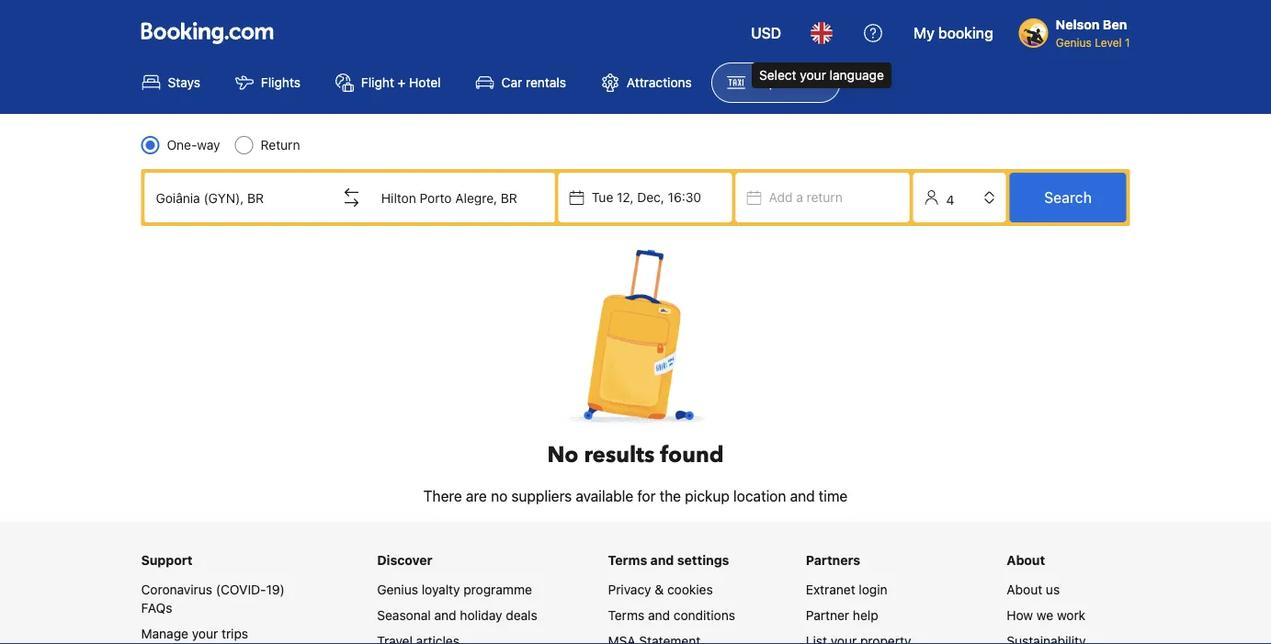 Task type: vqa. For each thing, say whether or not it's contained in the screenshot.
Flight + Hotel
yes



Task type: locate. For each thing, give the bounding box(es) containing it.
1 vertical spatial terms
[[608, 608, 645, 623]]

search
[[1044, 189, 1092, 206]]

your for manage
[[192, 626, 218, 641]]

attractions link
[[585, 63, 708, 103]]

booking
[[938, 24, 993, 42]]

extranet
[[806, 582, 855, 597]]

and down &
[[648, 608, 670, 623]]

usd
[[751, 24, 782, 42]]

your left trips
[[192, 626, 218, 641]]

airport
[[753, 75, 794, 90]]

there
[[423, 487, 462, 505]]

+
[[398, 75, 406, 90]]

terms up privacy
[[608, 553, 647, 568]]

support
[[141, 553, 193, 568]]

0 horizontal spatial your
[[192, 626, 218, 641]]

and up privacy & cookies link in the bottom of the page
[[651, 553, 674, 568]]

dec,
[[637, 190, 664, 205]]

booking.com image
[[141, 22, 273, 44]]

and
[[790, 487, 815, 505], [651, 553, 674, 568], [434, 608, 456, 623], [648, 608, 670, 623]]

seasonal and holiday deals link
[[377, 608, 537, 623]]

us
[[1046, 582, 1060, 597]]

login
[[859, 582, 888, 597]]

about
[[1007, 553, 1045, 568], [1007, 582, 1043, 597]]

conditions
[[674, 608, 735, 623]]

no
[[547, 440, 579, 471]]

2 terms from the top
[[608, 608, 645, 623]]

and for terms and conditions
[[648, 608, 670, 623]]

no results found image
[[554, 241, 717, 437]]

attractions
[[627, 75, 692, 90]]

genius inside nelson ben genius level 1
[[1056, 36, 1092, 49]]

way
[[197, 137, 220, 153]]

privacy & cookies link
[[608, 582, 713, 597]]

return
[[261, 137, 300, 153]]

partner
[[806, 608, 849, 623]]

partners
[[806, 553, 860, 568]]

19)
[[266, 582, 285, 597]]

1 about from the top
[[1007, 553, 1045, 568]]

faqs
[[141, 600, 172, 615]]

terms and settings
[[608, 553, 729, 568]]

0 vertical spatial about
[[1007, 553, 1045, 568]]

1 horizontal spatial genius
[[1056, 36, 1092, 49]]

about us
[[1007, 582, 1060, 597]]

terms
[[608, 553, 647, 568], [608, 608, 645, 623]]

my
[[914, 24, 935, 42]]

0 vertical spatial terms
[[608, 553, 647, 568]]

car
[[502, 75, 522, 90]]

about up about us
[[1007, 553, 1045, 568]]

2 about from the top
[[1007, 582, 1043, 597]]

1 vertical spatial your
[[192, 626, 218, 641]]

are
[[466, 487, 487, 505]]

tue
[[592, 190, 613, 205]]

coronavirus
[[141, 582, 212, 597]]

manage your trips link
[[141, 626, 248, 641]]

genius up seasonal
[[377, 582, 418, 597]]

add
[[769, 190, 793, 205]]

and for seasonal and holiday deals
[[434, 608, 456, 623]]

terms down privacy
[[608, 608, 645, 623]]

genius down nelson
[[1056, 36, 1092, 49]]

deals
[[506, 608, 537, 623]]

usd button
[[740, 11, 793, 55]]

terms and conditions link
[[608, 608, 735, 623]]

terms for terms and conditions
[[608, 608, 645, 623]]

how
[[1007, 608, 1033, 623]]

about up how
[[1007, 582, 1043, 597]]

16:30
[[668, 190, 701, 205]]

0 vertical spatial your
[[800, 68, 826, 83]]

car rentals
[[502, 75, 566, 90]]

manage your trips
[[141, 626, 248, 641]]

no results found
[[547, 440, 724, 471]]

one-way
[[167, 137, 220, 153]]

12,
[[617, 190, 634, 205]]

discover
[[377, 553, 432, 568]]

about for about us
[[1007, 582, 1043, 597]]

1 vertical spatial genius
[[377, 582, 418, 597]]

1 terms from the top
[[608, 553, 647, 568]]

my booking link
[[903, 11, 1004, 55]]

partner help link
[[806, 608, 878, 623]]

add a return
[[769, 190, 843, 205]]

1 vertical spatial about
[[1007, 582, 1043, 597]]

found
[[660, 440, 724, 471]]

extranet login link
[[806, 582, 888, 597]]

car rentals link
[[460, 63, 582, 103]]

there are no suppliers available for the pickup location and time
[[423, 487, 848, 505]]

help
[[853, 608, 878, 623]]

airport taxis
[[753, 75, 825, 90]]

Drop-off location text field
[[370, 176, 555, 220]]

my booking
[[914, 24, 993, 42]]

your right 'select'
[[800, 68, 826, 83]]

trips
[[222, 626, 248, 641]]

0 vertical spatial genius
[[1056, 36, 1092, 49]]

for
[[637, 487, 656, 505]]

and down loyalty
[[434, 608, 456, 623]]

stays link
[[126, 63, 216, 103]]

1 horizontal spatial your
[[800, 68, 826, 83]]



Task type: describe. For each thing, give the bounding box(es) containing it.
(covid-
[[216, 582, 266, 597]]

cookies
[[667, 582, 713, 597]]

work
[[1057, 608, 1086, 623]]

&
[[655, 582, 664, 597]]

extranet login
[[806, 582, 888, 597]]

a
[[796, 190, 803, 205]]

terms for terms and settings
[[608, 553, 647, 568]]

time
[[819, 487, 848, 505]]

Drop-off location field
[[370, 176, 555, 220]]

stays
[[168, 75, 200, 90]]

manage
[[141, 626, 188, 641]]

tue 12, dec, 16:30 button
[[559, 173, 732, 222]]

how we work link
[[1007, 608, 1086, 623]]

tue 12, dec, 16:30
[[592, 190, 701, 205]]

privacy
[[608, 582, 651, 597]]

and for terms and settings
[[651, 553, 674, 568]]

your for select
[[800, 68, 826, 83]]

flight + hotel
[[361, 75, 441, 90]]

coronavirus (covid-19) faqs
[[141, 582, 285, 615]]

Pick-up location text field
[[145, 176, 329, 220]]

results
[[584, 440, 655, 471]]

about us link
[[1007, 582, 1060, 597]]

pickup
[[685, 487, 730, 505]]

level
[[1095, 36, 1122, 49]]

terms and conditions
[[608, 608, 735, 623]]

rentals
[[526, 75, 566, 90]]

hotel
[[409, 75, 441, 90]]

one-
[[167, 137, 197, 153]]

add a return button
[[736, 173, 910, 222]]

seasonal
[[377, 608, 431, 623]]

settings
[[677, 553, 729, 568]]

flights link
[[220, 63, 316, 103]]

0 horizontal spatial genius
[[377, 582, 418, 597]]

how we work
[[1007, 608, 1086, 623]]

genius loyalty programme link
[[377, 582, 532, 597]]

flights
[[261, 75, 301, 90]]

flight
[[361, 75, 394, 90]]

airport taxis link
[[711, 63, 841, 103]]

1
[[1125, 36, 1130, 49]]

search button
[[1010, 173, 1126, 222]]

seasonal and holiday deals
[[377, 608, 537, 623]]

holiday
[[460, 608, 502, 623]]

select
[[759, 68, 797, 83]]

coronavirus (covid-19) faqs link
[[141, 582, 285, 615]]

nelson ben genius level 1
[[1056, 17, 1130, 49]]

suppliers
[[511, 487, 572, 505]]

ben
[[1103, 17, 1127, 32]]

language
[[830, 68, 884, 83]]

programme
[[464, 582, 532, 597]]

Pick-up location field
[[145, 176, 329, 220]]

your account menu nelson ben genius level 1 element
[[1019, 8, 1138, 51]]

privacy & cookies
[[608, 582, 713, 597]]

the
[[660, 487, 681, 505]]

genius loyalty programme
[[377, 582, 532, 597]]

and left time
[[790, 487, 815, 505]]

loyalty
[[422, 582, 460, 597]]

about for about
[[1007, 553, 1045, 568]]

taxis
[[797, 75, 825, 90]]

nelson
[[1056, 17, 1100, 32]]

return
[[807, 190, 843, 205]]

select your language
[[759, 68, 884, 83]]

no
[[491, 487, 508, 505]]

we
[[1037, 608, 1054, 623]]

available
[[576, 487, 634, 505]]

flight + hotel link
[[320, 63, 456, 103]]



